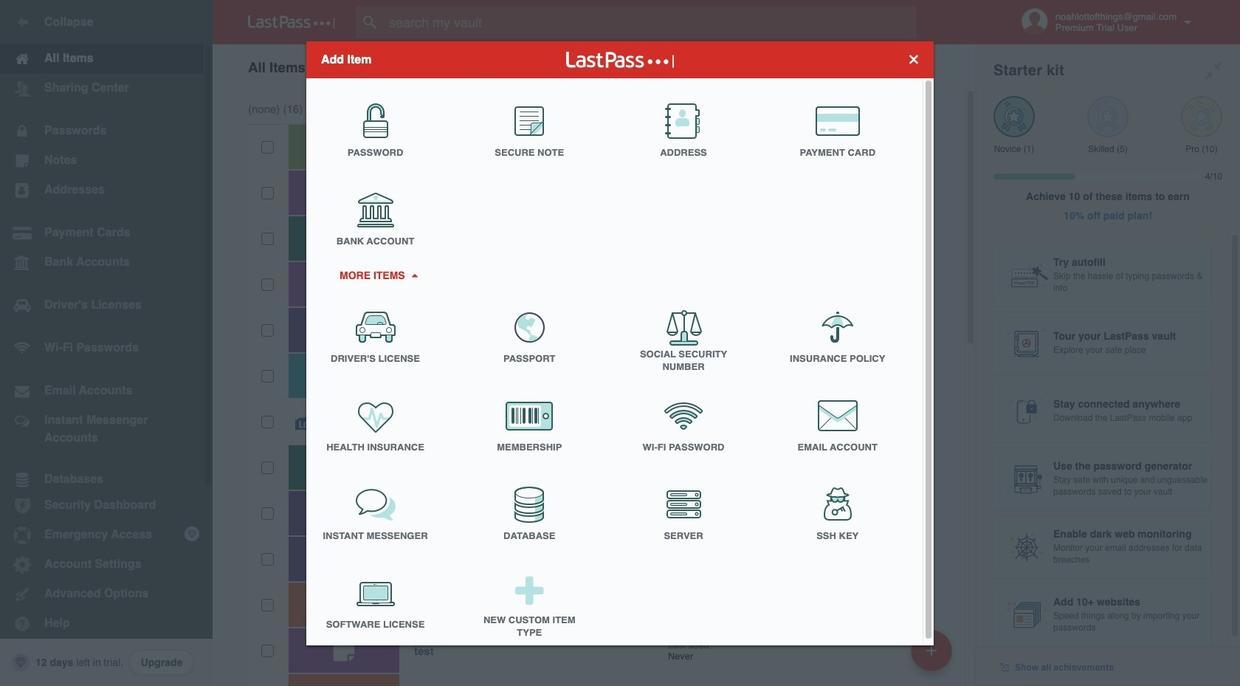 Task type: locate. For each thing, give the bounding box(es) containing it.
dialog
[[306, 41, 934, 649]]

lastpass image
[[248, 16, 335, 29]]

search my vault text field
[[356, 6, 946, 38]]

caret right image
[[409, 273, 420, 277]]

Search search field
[[356, 6, 946, 38]]

vault options navigation
[[213, 44, 976, 89]]



Task type: describe. For each thing, give the bounding box(es) containing it.
main navigation navigation
[[0, 0, 213, 686]]

new item image
[[927, 645, 937, 655]]

new item navigation
[[906, 625, 962, 686]]



